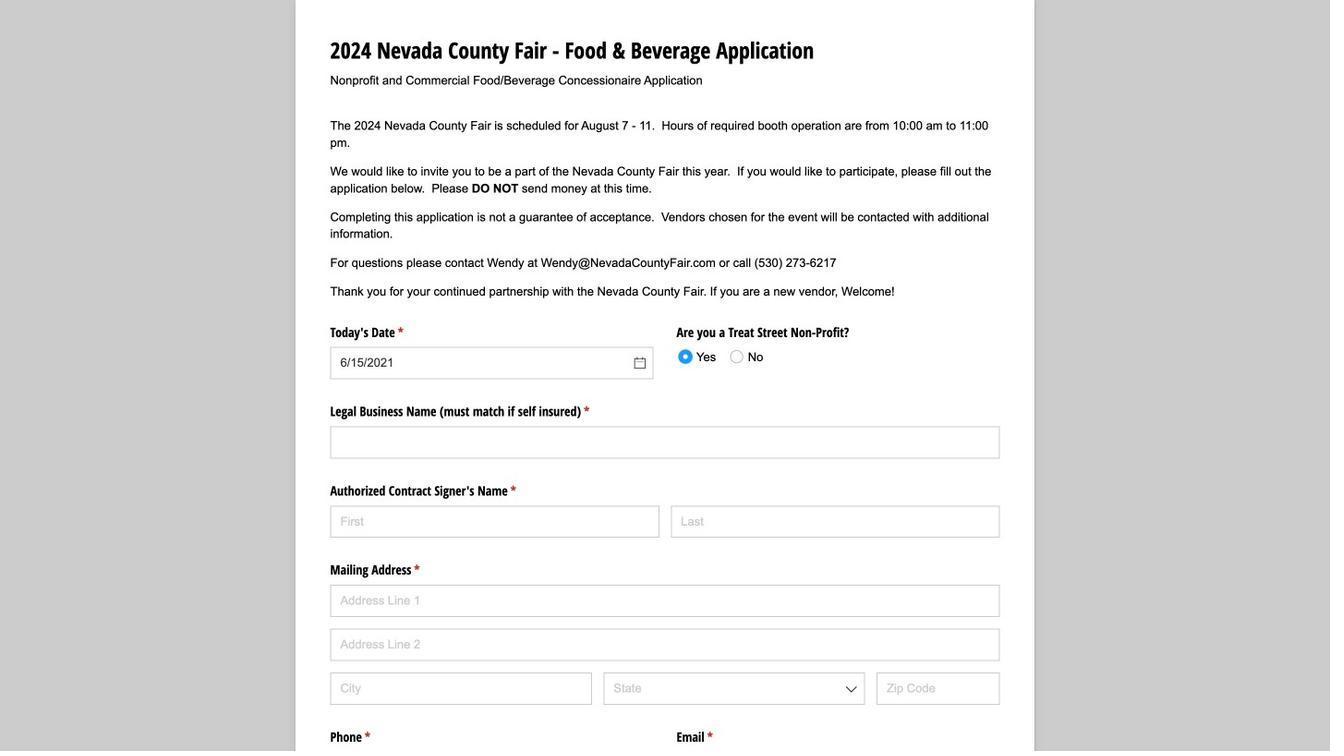 Task type: describe. For each thing, give the bounding box(es) containing it.
State text field
[[604, 672, 865, 705]]



Task type: locate. For each thing, give the bounding box(es) containing it.
None text field
[[330, 426, 1000, 459]]

City text field
[[330, 672, 592, 705]]

None text field
[[330, 347, 654, 379]]

Address Line 2 text field
[[330, 629, 1000, 661]]

Address Line 1 text field
[[330, 585, 1000, 617]]

None radio
[[672, 342, 728, 370]]

Last text field
[[671, 506, 1000, 538]]

First text field
[[330, 506, 659, 538]]

Zip Code text field
[[877, 672, 1000, 705]]

None radio
[[724, 342, 763, 370]]



